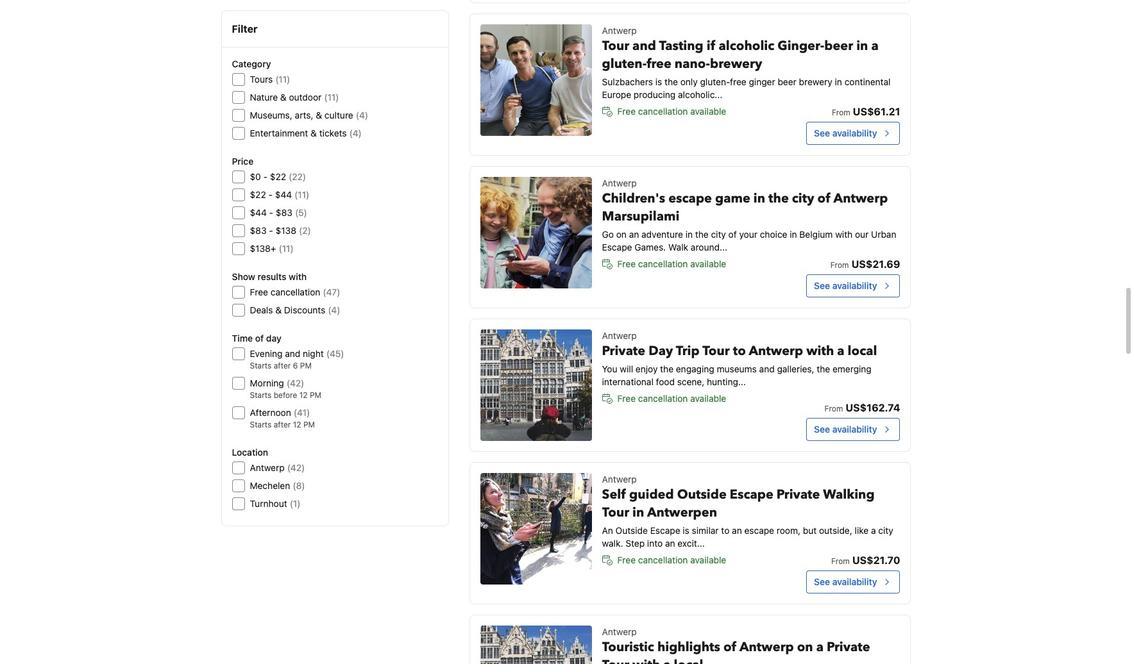 Task type: locate. For each thing, give the bounding box(es) containing it.
pm right 6
[[300, 361, 312, 371]]

availability down the "from us$162.74"
[[833, 424, 877, 435]]

of left 'your'
[[729, 229, 737, 240]]

see availability for private day trip tour to antwerp with a local
[[814, 424, 877, 435]]

availability down "from us$21.70"
[[833, 577, 877, 588]]

(42) up (8)
[[287, 463, 305, 474]]

starts
[[250, 361, 272, 371], [250, 391, 272, 400], [250, 420, 272, 430]]

see availability
[[814, 128, 877, 139], [814, 280, 877, 291], [814, 424, 877, 435], [814, 577, 877, 588]]

4 available from the top
[[691, 555, 727, 566]]

0 vertical spatial after
[[274, 361, 291, 371]]

1 vertical spatial starts
[[250, 391, 272, 400]]

0 horizontal spatial is
[[656, 76, 662, 87]]

deals
[[250, 305, 273, 316]]

2 starts from the top
[[250, 391, 272, 400]]

entertainment & tickets (4)
[[250, 128, 362, 139]]

available down alcoholic...
[[691, 106, 727, 117]]

tour down self
[[602, 504, 630, 522]]

self
[[602, 486, 626, 504]]

escape
[[669, 190, 712, 207], [745, 526, 775, 536]]

see availability for self guided outside escape private walking tour in antwerpen
[[814, 577, 877, 588]]

see availability down "from us$21.70"
[[814, 577, 877, 588]]

$44
[[275, 189, 292, 200], [250, 207, 267, 218]]

1 horizontal spatial gluten-
[[700, 76, 730, 87]]

4 see from the top
[[814, 577, 830, 588]]

1 vertical spatial after
[[274, 420, 291, 430]]

from inside from us$21.69
[[831, 261, 849, 270]]

2 horizontal spatial and
[[759, 364, 775, 375]]

go
[[602, 229, 614, 240]]

from
[[832, 108, 851, 117], [831, 261, 849, 270], [825, 404, 843, 414], [832, 557, 850, 567]]

free cancellation available
[[618, 106, 727, 117], [618, 259, 727, 269], [618, 393, 727, 404], [618, 555, 727, 566]]

$83 up $138+
[[250, 225, 267, 236]]

an right the similar
[[732, 526, 742, 536]]

2 vertical spatial city
[[879, 526, 894, 536]]

available
[[691, 106, 727, 117], [691, 259, 727, 269], [691, 393, 727, 404], [691, 555, 727, 566]]

- for $44
[[269, 207, 273, 218]]

2 see from the top
[[814, 280, 830, 291]]

- for $0
[[263, 171, 268, 182]]

1 see from the top
[[814, 128, 830, 139]]

belgium
[[800, 229, 833, 240]]

and left galleries,
[[759, 364, 775, 375]]

with down touristic
[[633, 657, 660, 665]]

1 starts from the top
[[250, 361, 272, 371]]

3 starts from the top
[[250, 420, 272, 430]]

0 vertical spatial brewery
[[710, 55, 762, 73]]

- right $0
[[263, 171, 268, 182]]

from inside from us$61.21
[[832, 108, 851, 117]]

-
[[263, 171, 268, 182], [269, 189, 273, 200], [269, 207, 273, 218], [269, 225, 273, 236]]

a inside antwerp private day trip tour to antwerp with a local you will enjoy the engaging museums and galleries, the emerging international food scene, hunting...
[[838, 343, 845, 360]]

2 after from the top
[[274, 420, 291, 430]]

free cancellation available down producing
[[618, 106, 727, 117]]

free for self guided outside escape private walking tour in antwerpen
[[618, 555, 636, 566]]

in
[[857, 37, 868, 55], [835, 76, 842, 87], [754, 190, 766, 207], [686, 229, 693, 240], [790, 229, 797, 240], [633, 504, 644, 522]]

1 vertical spatial city
[[711, 229, 726, 240]]

free down europe
[[618, 106, 636, 117]]

0 vertical spatial pm
[[300, 361, 312, 371]]

starts down afternoon in the bottom of the page
[[250, 420, 272, 430]]

after
[[274, 361, 291, 371], [274, 420, 291, 430]]

0 vertical spatial escape
[[602, 242, 632, 253]]

pm inside afternoon (41) starts after 12 pm
[[303, 420, 315, 430]]

0 vertical spatial 12
[[299, 391, 308, 400]]

tour down touristic
[[602, 657, 630, 665]]

the
[[665, 76, 678, 87], [769, 190, 789, 207], [695, 229, 709, 240], [660, 364, 674, 375], [817, 364, 830, 375]]

is
[[656, 76, 662, 87], [683, 526, 690, 536]]

1 vertical spatial (42)
[[287, 463, 305, 474]]

$22 down $0
[[250, 189, 266, 200]]

0 horizontal spatial brewery
[[710, 55, 762, 73]]

free cancellation available for an
[[618, 259, 727, 269]]

free down "step"
[[618, 555, 636, 566]]

free cancellation available for enjoy
[[618, 393, 727, 404]]

0 vertical spatial $83
[[276, 207, 293, 218]]

& down museums, arts, & culture (4)
[[311, 128, 317, 139]]

cancellation
[[638, 106, 688, 117], [638, 259, 688, 269], [271, 287, 320, 298], [638, 393, 688, 404], [638, 555, 688, 566]]

available down "excit..."
[[691, 555, 727, 566]]

private inside antwerp private day trip tour to antwerp with a local you will enjoy the engaging museums and galleries, the emerging international food scene, hunting...
[[602, 343, 646, 360]]

2 vertical spatial private
[[827, 639, 870, 656]]

cancellation down producing
[[638, 106, 688, 117]]

1 horizontal spatial $83
[[276, 207, 293, 218]]

of right the highlights on the right bottom of page
[[724, 639, 737, 656]]

and
[[633, 37, 656, 55], [285, 348, 300, 359], [759, 364, 775, 375]]

starts inside morning (42) starts before 12 pm
[[250, 391, 272, 400]]

antwerp children's escape game in the city of antwerp marsupilami go on an adventure in the city of your choice in belgium with our urban escape games. walk around...
[[602, 178, 897, 253]]

0 vertical spatial free
[[647, 55, 672, 73]]

(4)
[[356, 110, 368, 121], [349, 128, 362, 139], [328, 305, 340, 316]]

3 free cancellation available from the top
[[618, 393, 727, 404]]

1 vertical spatial $44
[[250, 207, 267, 218]]

pm inside morning (42) starts before 12 pm
[[310, 391, 321, 400]]

2 free cancellation available from the top
[[618, 259, 727, 269]]

0 horizontal spatial private
[[602, 343, 646, 360]]

private day trip tour to antwerp with a local image
[[480, 330, 592, 441]]

antwerp inside antwerp self guided outside escape private walking tour in antwerpen an outside escape is similar to an escape room, but outside, like a city walk. step into an excit...
[[602, 474, 637, 485]]

with left our
[[836, 229, 853, 240]]

2 vertical spatial pm
[[303, 420, 315, 430]]

discounts
[[284, 305, 325, 316]]

(4) right culture
[[356, 110, 368, 121]]

6
[[293, 361, 298, 371]]

0 vertical spatial and
[[633, 37, 656, 55]]

and up 6
[[285, 348, 300, 359]]

see availability for children's escape game in the city of antwerp marsupilami
[[814, 280, 877, 291]]

nature
[[250, 92, 278, 103]]

12 up (41)
[[299, 391, 308, 400]]

0 vertical spatial escape
[[669, 190, 712, 207]]

antwerp inside antwerp tour and tasting if alcoholic ginger-beer in a gluten-free nano-brewery sulzbachers is the only gluten-free ginger beer brewery in continental europe producing alcoholic...
[[602, 25, 637, 36]]

available down scene,
[[691, 393, 727, 404]]

excit...
[[678, 538, 705, 549]]

$44 up $44 - $83 (5)
[[275, 189, 292, 200]]

antwerp
[[602, 25, 637, 36], [602, 178, 637, 189], [834, 190, 888, 207], [602, 330, 637, 341], [749, 343, 803, 360], [250, 463, 285, 474], [602, 474, 637, 485], [602, 627, 637, 638], [740, 639, 794, 656]]

free cancellation available down into
[[618, 555, 727, 566]]

but
[[803, 526, 817, 536]]

after down afternoon in the bottom of the page
[[274, 420, 291, 430]]

local inside antwerp private day trip tour to antwerp with a local you will enjoy the engaging museums and galleries, the emerging international food scene, hunting...
[[848, 343, 877, 360]]

& right deals
[[275, 305, 282, 316]]

& for outdoor
[[280, 92, 287, 103]]

in down the guided on the right bottom of page
[[633, 504, 644, 522]]

1 vertical spatial on
[[797, 639, 813, 656]]

evening
[[250, 348, 283, 359]]

2 horizontal spatial escape
[[730, 486, 774, 504]]

0 vertical spatial is
[[656, 76, 662, 87]]

1 see availability from the top
[[814, 128, 877, 139]]

city up around...
[[711, 229, 726, 240]]

location
[[232, 447, 268, 458]]

galleries,
[[777, 364, 815, 375]]

2 horizontal spatial private
[[827, 639, 870, 656]]

free down the "international"
[[618, 393, 636, 404]]

an
[[629, 229, 639, 240], [732, 526, 742, 536], [665, 538, 675, 549]]

(41)
[[294, 407, 310, 418]]

1 vertical spatial escape
[[745, 526, 775, 536]]

(45)
[[326, 348, 344, 359]]

tour up museums
[[703, 343, 730, 360]]

1 vertical spatial to
[[721, 526, 730, 536]]

2 horizontal spatial city
[[879, 526, 894, 536]]

outdoor
[[289, 92, 322, 103]]

tour inside antwerp touristic highlights of antwerp on a private tour with a local
[[602, 657, 630, 665]]

from left the us$61.21
[[832, 108, 851, 117]]

0 vertical spatial private
[[602, 343, 646, 360]]

cancellation down into
[[638, 555, 688, 566]]

0 vertical spatial (42)
[[287, 378, 304, 389]]

0 vertical spatial local
[[848, 343, 877, 360]]

free cancellation available down food
[[618, 393, 727, 404]]

2 see availability from the top
[[814, 280, 877, 291]]

a
[[872, 37, 879, 55], [838, 343, 845, 360], [871, 526, 876, 536], [817, 639, 824, 656], [664, 657, 671, 665]]

0 horizontal spatial beer
[[778, 76, 797, 87]]

1 vertical spatial (4)
[[349, 128, 362, 139]]

0 horizontal spatial on
[[616, 229, 627, 240]]

is up producing
[[656, 76, 662, 87]]

0 horizontal spatial outside
[[616, 526, 648, 536]]

beer
[[825, 37, 854, 55], [778, 76, 797, 87]]

escape left 'room,'
[[745, 526, 775, 536]]

0 horizontal spatial free
[[647, 55, 672, 73]]

private
[[602, 343, 646, 360], [777, 486, 820, 504], [827, 639, 870, 656]]

beer up continental
[[825, 37, 854, 55]]

1 vertical spatial and
[[285, 348, 300, 359]]

from inside the "from us$162.74"
[[825, 404, 843, 414]]

2 vertical spatial escape
[[650, 526, 681, 536]]

0 vertical spatial (4)
[[356, 110, 368, 121]]

1 vertical spatial local
[[674, 657, 704, 665]]

(42)
[[287, 378, 304, 389], [287, 463, 305, 474]]

0 vertical spatial beer
[[825, 37, 854, 55]]

2 horizontal spatial an
[[732, 526, 742, 536]]

around...
[[691, 242, 728, 253]]

antwerp (42)
[[250, 463, 305, 474]]

food
[[656, 377, 675, 388]]

from down outside,
[[832, 557, 850, 567]]

0 horizontal spatial $83
[[250, 225, 267, 236]]

3 availability from the top
[[833, 424, 877, 435]]

1 horizontal spatial and
[[633, 37, 656, 55]]

0 vertical spatial on
[[616, 229, 627, 240]]

1 availability from the top
[[833, 128, 877, 139]]

pm up (41)
[[310, 391, 321, 400]]

4 availability from the top
[[833, 577, 877, 588]]

from us$61.21
[[832, 106, 901, 117]]

see for city
[[814, 280, 830, 291]]

2 available from the top
[[691, 259, 727, 269]]

cancellation down games.
[[638, 259, 688, 269]]

(4) right tickets
[[349, 128, 362, 139]]

antwerp for (42)
[[250, 463, 285, 474]]

3 see availability from the top
[[814, 424, 877, 435]]

brewery down ginger-
[[799, 76, 833, 87]]

free cancellation available for escape
[[618, 555, 727, 566]]

tour up sulzbachers
[[602, 37, 630, 55]]

from left us$21.69
[[831, 261, 849, 270]]

(4) for deals & discounts (4)
[[328, 305, 340, 316]]

1 available from the top
[[691, 106, 727, 117]]

$22
[[270, 171, 286, 182], [250, 189, 266, 200]]

free left ginger at the right top
[[730, 76, 747, 87]]

pm down (41)
[[303, 420, 315, 430]]

outside up "step"
[[616, 526, 648, 536]]

1 horizontal spatial to
[[733, 343, 746, 360]]

1 horizontal spatial private
[[777, 486, 820, 504]]

escape left 'game'
[[669, 190, 712, 207]]

4 free cancellation available from the top
[[618, 555, 727, 566]]

see availability down from us$21.69
[[814, 280, 877, 291]]

from for private day trip tour to antwerp with a local
[[825, 404, 843, 414]]

antwerp tour and tasting if alcoholic ginger-beer in a gluten-free nano-brewery sulzbachers is the only gluten-free ginger beer brewery in continental europe producing alcoholic...
[[602, 25, 891, 100]]

2 availability from the top
[[833, 280, 877, 291]]

1 horizontal spatial escape
[[745, 526, 775, 536]]

to up museums
[[733, 343, 746, 360]]

beer right ginger at the right top
[[778, 76, 797, 87]]

0 horizontal spatial and
[[285, 348, 300, 359]]

1 vertical spatial escape
[[730, 486, 774, 504]]

from left us$162.74
[[825, 404, 843, 414]]

availability for tour and tasting if alcoholic ginger-beer in a gluten-free nano-brewery
[[833, 128, 877, 139]]

(4) down (47) at the left top of page
[[328, 305, 340, 316]]

local
[[848, 343, 877, 360], [674, 657, 704, 665]]

choice
[[760, 229, 788, 240]]

0 horizontal spatial an
[[629, 229, 639, 240]]

local up emerging
[[848, 343, 877, 360]]

1 vertical spatial is
[[683, 526, 690, 536]]

0 horizontal spatial local
[[674, 657, 704, 665]]

$138+
[[250, 243, 276, 254]]

city up belgium
[[792, 190, 815, 207]]

0 vertical spatial an
[[629, 229, 639, 240]]

0 vertical spatial outside
[[677, 486, 727, 504]]

12 inside morning (42) starts before 12 pm
[[299, 391, 308, 400]]

pm inside evening and night (45) starts after 6 pm
[[300, 361, 312, 371]]

pm for (41)
[[303, 420, 315, 430]]

starts down the morning at the bottom left of the page
[[250, 391, 272, 400]]

2 vertical spatial (4)
[[328, 305, 340, 316]]

culture
[[325, 110, 353, 121]]

brewery
[[710, 55, 762, 73], [799, 76, 833, 87]]

1 after from the top
[[274, 361, 291, 371]]

private inside antwerp touristic highlights of antwerp on a private tour with a local
[[827, 639, 870, 656]]

highlights
[[658, 639, 721, 656]]

1 vertical spatial pm
[[310, 391, 321, 400]]

availability down from us$61.21
[[833, 128, 877, 139]]

tour inside antwerp tour and tasting if alcoholic ginger-beer in a gluten-free nano-brewery sulzbachers is the only gluten-free ginger beer brewery in continental europe producing alcoholic...
[[602, 37, 630, 55]]

category
[[232, 58, 271, 69]]

of up belgium
[[818, 190, 831, 207]]

4 see availability from the top
[[814, 577, 877, 588]]

mechelen (8)
[[250, 481, 305, 492]]

tour inside antwerp private day trip tour to antwerp with a local you will enjoy the engaging museums and galleries, the emerging international food scene, hunting...
[[703, 343, 730, 360]]

free down games.
[[618, 259, 636, 269]]

- down the $0 - $22 (22)
[[269, 189, 273, 200]]

availability down from us$21.69
[[833, 280, 877, 291]]

and left tasting
[[633, 37, 656, 55]]

children's escape game in the city of antwerp marsupilami image
[[480, 177, 592, 289]]

0 vertical spatial starts
[[250, 361, 272, 371]]

games.
[[635, 242, 666, 253]]

0 horizontal spatial escape
[[669, 190, 712, 207]]

city
[[792, 190, 815, 207], [711, 229, 726, 240], [879, 526, 894, 536]]

time of day
[[232, 333, 282, 344]]

from inside "from us$21.70"
[[832, 557, 850, 567]]

in inside antwerp self guided outside escape private walking tour in antwerpen an outside escape is similar to an escape room, but outside, like a city walk. step into an excit...
[[633, 504, 644, 522]]

outside
[[677, 486, 727, 504], [616, 526, 648, 536]]

cancellation down food
[[638, 393, 688, 404]]

a inside antwerp tour and tasting if alcoholic ginger-beer in a gluten-free nano-brewery sulzbachers is the only gluten-free ginger beer brewery in continental europe producing alcoholic...
[[872, 37, 879, 55]]

of
[[818, 190, 831, 207], [729, 229, 737, 240], [255, 333, 264, 344], [724, 639, 737, 656]]

night
[[303, 348, 324, 359]]

&
[[280, 92, 287, 103], [316, 110, 322, 121], [311, 128, 317, 139], [275, 305, 282, 316]]

0 horizontal spatial $22
[[250, 189, 266, 200]]

available down around...
[[691, 259, 727, 269]]

starts inside evening and night (45) starts after 6 pm
[[250, 361, 272, 371]]

tasting
[[659, 37, 704, 55]]

0 vertical spatial to
[[733, 343, 746, 360]]

1 horizontal spatial outside
[[677, 486, 727, 504]]

0 horizontal spatial city
[[711, 229, 726, 240]]

morning
[[250, 378, 284, 389]]

0 vertical spatial $22
[[270, 171, 286, 182]]

see availability down the "from us$162.74"
[[814, 424, 877, 435]]

the left only on the top right of page
[[665, 76, 678, 87]]

free down tasting
[[647, 55, 672, 73]]

1 horizontal spatial brewery
[[799, 76, 833, 87]]

with up galleries,
[[807, 343, 834, 360]]

1 horizontal spatial local
[[848, 343, 877, 360]]

(42) inside morning (42) starts before 12 pm
[[287, 378, 304, 389]]

0 horizontal spatial gluten-
[[602, 55, 647, 73]]

starts down "evening"
[[250, 361, 272, 371]]

us$162.74
[[846, 402, 901, 414]]

alcoholic
[[719, 37, 775, 55]]

nature & outdoor (11)
[[250, 92, 339, 103]]

- left $138
[[269, 225, 273, 236]]

outside up antwerpen
[[677, 486, 727, 504]]

turnhout (1)
[[250, 499, 301, 509]]

see for walking
[[814, 577, 830, 588]]

1 horizontal spatial beer
[[825, 37, 854, 55]]

after inside afternoon (41) starts after 12 pm
[[274, 420, 291, 430]]

0 horizontal spatial to
[[721, 526, 730, 536]]

1 vertical spatial beer
[[778, 76, 797, 87]]

in right 'game'
[[754, 190, 766, 207]]

filter
[[232, 23, 258, 35]]

starts inside afternoon (41) starts after 12 pm
[[250, 420, 272, 430]]

0 vertical spatial $44
[[275, 189, 292, 200]]

is up "excit..."
[[683, 526, 690, 536]]

& right nature
[[280, 92, 287, 103]]

2 vertical spatial an
[[665, 538, 675, 549]]

see for ginger-
[[814, 128, 830, 139]]

international
[[602, 377, 654, 388]]

escape
[[602, 242, 632, 253], [730, 486, 774, 504], [650, 526, 681, 536]]

0 horizontal spatial escape
[[602, 242, 632, 253]]

from for tour and tasting if alcoholic ginger-beer in a gluten-free nano-brewery
[[832, 108, 851, 117]]

- down $22 - $44 (11)
[[269, 207, 273, 218]]

$83 - $138 (2)
[[250, 225, 311, 236]]

from for children's escape game in the city of antwerp marsupilami
[[831, 261, 849, 270]]

1 horizontal spatial on
[[797, 639, 813, 656]]

room,
[[777, 526, 801, 536]]

brewery down alcoholic
[[710, 55, 762, 73]]

guided
[[629, 486, 674, 504]]

$83
[[276, 207, 293, 218], [250, 225, 267, 236]]

2 vertical spatial and
[[759, 364, 775, 375]]

the up the choice
[[769, 190, 789, 207]]

1 horizontal spatial free
[[730, 76, 747, 87]]

city inside antwerp self guided outside escape private walking tour in antwerpen an outside escape is similar to an escape room, but outside, like a city walk. step into an excit...
[[879, 526, 894, 536]]

1 free cancellation available from the top
[[618, 106, 727, 117]]

3 available from the top
[[691, 393, 727, 404]]

3 see from the top
[[814, 424, 830, 435]]

1 vertical spatial free
[[730, 76, 747, 87]]

to inside antwerp self guided outside escape private walking tour in antwerpen an outside escape is similar to an escape room, but outside, like a city walk. step into an excit...
[[721, 526, 730, 536]]

$83 left (5)
[[276, 207, 293, 218]]

an right into
[[665, 538, 675, 549]]

1 vertical spatial private
[[777, 486, 820, 504]]

1 vertical spatial 12
[[293, 420, 301, 430]]

12 inside afternoon (41) starts after 12 pm
[[293, 420, 301, 430]]

2 vertical spatial starts
[[250, 420, 272, 430]]

the up food
[[660, 364, 674, 375]]

see availability down from us$61.21
[[814, 128, 877, 139]]

after left 6
[[274, 361, 291, 371]]

1 horizontal spatial is
[[683, 526, 690, 536]]

1 horizontal spatial city
[[792, 190, 815, 207]]

city right like
[[879, 526, 894, 536]]

12 down (41)
[[293, 420, 301, 430]]

is inside antwerp tour and tasting if alcoholic ginger-beer in a gluten-free nano-brewery sulzbachers is the only gluten-free ginger beer brewery in continental europe producing alcoholic...
[[656, 76, 662, 87]]

tour inside antwerp self guided outside escape private walking tour in antwerpen an outside escape is similar to an escape room, but outside, like a city walk. step into an excit...
[[602, 504, 630, 522]]

and inside antwerp tour and tasting if alcoholic ginger-beer in a gluten-free nano-brewery sulzbachers is the only gluten-free ginger beer brewery in continental europe producing alcoholic...
[[633, 37, 656, 55]]

local down the highlights on the right bottom of page
[[674, 657, 704, 665]]

gluten- up sulzbachers
[[602, 55, 647, 73]]

of inside antwerp touristic highlights of antwerp on a private tour with a local
[[724, 639, 737, 656]]

escape inside antwerp children's escape game in the city of antwerp marsupilami go on an adventure in the city of your choice in belgium with our urban escape games. walk around...
[[669, 190, 712, 207]]

an
[[602, 526, 613, 536]]

$44 down $22 - $44 (11)
[[250, 207, 267, 218]]



Task type: vqa. For each thing, say whether or not it's contained in the screenshot.
bottommost brewery
yes



Task type: describe. For each thing, give the bounding box(es) containing it.
free for tour and tasting if alcoholic ginger-beer in a gluten-free nano-brewery
[[618, 106, 636, 117]]

1 vertical spatial outside
[[616, 526, 648, 536]]

from us$21.70
[[832, 555, 901, 567]]

starts for afternoon
[[250, 420, 272, 430]]

availability for children's escape game in the city of antwerp marsupilami
[[833, 280, 877, 291]]

private inside antwerp self guided outside escape private walking tour in antwerpen an outside escape is similar to an escape room, but outside, like a city walk. step into an excit...
[[777, 486, 820, 504]]

with inside antwerp touristic highlights of antwerp on a private tour with a local
[[633, 657, 660, 665]]

$138+ (11)
[[250, 243, 294, 254]]

(22)
[[289, 171, 306, 182]]

12 for (42)
[[299, 391, 308, 400]]

antwerp for tour
[[602, 25, 637, 36]]

free cancellation (47)
[[250, 287, 340, 298]]

outside,
[[819, 526, 853, 536]]

see for antwerp
[[814, 424, 830, 435]]

into
[[647, 538, 663, 549]]

urban
[[871, 229, 897, 240]]

(11) down $138
[[279, 243, 294, 254]]

enjoy
[[636, 364, 658, 375]]

an inside antwerp children's escape game in the city of antwerp marsupilami go on an adventure in the city of your choice in belgium with our urban escape games. walk around...
[[629, 229, 639, 240]]

(47)
[[323, 287, 340, 298]]

us$61.21
[[853, 106, 901, 117]]

cancellation up deals & discounts (4)
[[271, 287, 320, 298]]

afternoon
[[250, 407, 291, 418]]

entertainment
[[250, 128, 308, 139]]

(2)
[[299, 225, 311, 236]]

the inside antwerp tour and tasting if alcoholic ginger-beer in a gluten-free nano-brewery sulzbachers is the only gluten-free ginger beer brewery in continental europe producing alcoholic...
[[665, 76, 678, 87]]

1 vertical spatial an
[[732, 526, 742, 536]]

like
[[855, 526, 869, 536]]

from us$162.74
[[825, 402, 901, 414]]

& for tickets
[[311, 128, 317, 139]]

with inside antwerp children's escape game in the city of antwerp marsupilami go on an adventure in the city of your choice in belgium with our urban escape games. walk around...
[[836, 229, 853, 240]]

the right galleries,
[[817, 364, 830, 375]]

deals & discounts (4)
[[250, 305, 340, 316]]

and inside antwerp private day trip tour to antwerp with a local you will enjoy the engaging museums and galleries, the emerging international food scene, hunting...
[[759, 364, 775, 375]]

us$21.69
[[852, 259, 901, 270]]

& right arts,
[[316, 110, 322, 121]]

& for discounts
[[275, 305, 282, 316]]

hunting...
[[707, 377, 746, 388]]

game
[[715, 190, 751, 207]]

cancellation for self
[[638, 555, 688, 566]]

$44 - $83 (5)
[[250, 207, 307, 218]]

1 horizontal spatial an
[[665, 538, 675, 549]]

results
[[258, 271, 286, 282]]

before
[[274, 391, 297, 400]]

available for is
[[691, 555, 727, 566]]

self guided outside escape private walking tour in antwerpen image
[[480, 474, 592, 585]]

step
[[626, 538, 645, 549]]

is inside antwerp self guided outside escape private walking tour in antwerpen an outside escape is similar to an escape room, but outside, like a city walk. step into an excit...
[[683, 526, 690, 536]]

(11) up nature & outdoor (11)
[[275, 74, 290, 85]]

afternoon (41) starts after 12 pm
[[250, 407, 315, 430]]

free cancellation available for nano-
[[618, 106, 727, 117]]

availability for self guided outside escape private walking tour in antwerpen
[[833, 577, 877, 588]]

after inside evening and night (45) starts after 6 pm
[[274, 361, 291, 371]]

local inside antwerp touristic highlights of antwerp on a private tour with a local
[[674, 657, 704, 665]]

free for children's escape game in the city of antwerp marsupilami
[[618, 259, 636, 269]]

1 vertical spatial $83
[[250, 225, 267, 236]]

antwerp touristic highlights of antwerp on a private tour with a local
[[602, 627, 870, 665]]

1 horizontal spatial escape
[[650, 526, 681, 536]]

escape inside antwerp self guided outside escape private walking tour in antwerpen an outside escape is similar to an escape room, but outside, like a city walk. step into an excit...
[[745, 526, 775, 536]]

producing
[[634, 89, 676, 100]]

alcoholic...
[[678, 89, 723, 100]]

arts,
[[295, 110, 313, 121]]

on inside antwerp touristic highlights of antwerp on a private tour with a local
[[797, 639, 813, 656]]

emerging
[[833, 364, 872, 375]]

(42) for antwerp
[[287, 463, 305, 474]]

from for self guided outside escape private walking tour in antwerpen
[[832, 557, 850, 567]]

will
[[620, 364, 633, 375]]

nano-
[[675, 55, 710, 73]]

your
[[739, 229, 758, 240]]

price
[[232, 156, 254, 167]]

1 vertical spatial brewery
[[799, 76, 833, 87]]

antwerp private day trip tour to antwerp with a local you will enjoy the engaging museums and galleries, the emerging international food scene, hunting...
[[602, 330, 877, 388]]

museums, arts, & culture (4)
[[250, 110, 368, 121]]

starts for morning
[[250, 391, 272, 400]]

of left day
[[255, 333, 264, 344]]

available for adventure
[[691, 259, 727, 269]]

antwerpen
[[647, 504, 717, 522]]

antwerp for touristic
[[602, 627, 637, 638]]

in up walk
[[686, 229, 693, 240]]

morning (42) starts before 12 pm
[[250, 378, 321, 400]]

scene,
[[677, 377, 705, 388]]

marsupilami
[[602, 208, 680, 225]]

mechelen
[[250, 481, 290, 492]]

show
[[232, 271, 255, 282]]

in up continental
[[857, 37, 868, 55]]

antwerp for private
[[602, 330, 637, 341]]

see availability for tour and tasting if alcoholic ginger-beer in a gluten-free nano-brewery
[[814, 128, 877, 139]]

adventure
[[642, 229, 683, 240]]

only
[[681, 76, 698, 87]]

sulzbachers
[[602, 76, 653, 87]]

1 vertical spatial gluten-
[[700, 76, 730, 87]]

(8)
[[293, 481, 305, 492]]

1 vertical spatial $22
[[250, 189, 266, 200]]

(4) for entertainment & tickets (4)
[[349, 128, 362, 139]]

in left continental
[[835, 76, 842, 87]]

walk
[[669, 242, 689, 253]]

in right the choice
[[790, 229, 797, 240]]

tours (11)
[[250, 74, 290, 85]]

pm for (42)
[[310, 391, 321, 400]]

with up free cancellation (47)
[[289, 271, 307, 282]]

0 horizontal spatial $44
[[250, 207, 267, 218]]

(42) for morning
[[287, 378, 304, 389]]

antwerp for self
[[602, 474, 637, 485]]

us$21.70
[[853, 555, 901, 567]]

antwerp for children's
[[602, 178, 637, 189]]

touristic highlights of antwerp on a private tour with a local image
[[480, 626, 592, 665]]

you
[[602, 364, 618, 375]]

children's
[[602, 190, 666, 207]]

cancellation for private
[[638, 393, 688, 404]]

free up deals
[[250, 287, 268, 298]]

europe
[[602, 89, 631, 100]]

from us$21.69
[[831, 259, 901, 270]]

a inside antwerp self guided outside escape private walking tour in antwerpen an outside escape is similar to an escape room, but outside, like a city walk. step into an excit...
[[871, 526, 876, 536]]

$22 - $44 (11)
[[250, 189, 309, 200]]

$0 - $22 (22)
[[250, 171, 306, 182]]

evening and night (45) starts after 6 pm
[[250, 348, 344, 371]]

to inside antwerp private day trip tour to antwerp with a local you will enjoy the engaging museums and galleries, the emerging international food scene, hunting...
[[733, 343, 746, 360]]

museums
[[717, 364, 757, 375]]

available for brewery
[[691, 106, 727, 117]]

if
[[707, 37, 716, 55]]

0 vertical spatial city
[[792, 190, 815, 207]]

our
[[855, 229, 869, 240]]

the up around...
[[695, 229, 709, 240]]

engaging
[[676, 364, 715, 375]]

continental
[[845, 76, 891, 87]]

cancellation for children's
[[638, 259, 688, 269]]

availability for private day trip tour to antwerp with a local
[[833, 424, 877, 435]]

tour and tasting if alcoholic ginger-beer in a gluten-free nano-brewery image
[[480, 24, 592, 136]]

- for $83
[[269, 225, 273, 236]]

- for $22
[[269, 189, 273, 200]]

cancellation for tour
[[638, 106, 688, 117]]

$0
[[250, 171, 261, 182]]

12 for (41)
[[293, 420, 301, 430]]

tickets
[[319, 128, 347, 139]]

tours
[[250, 74, 273, 85]]

0 vertical spatial gluten-
[[602, 55, 647, 73]]

touristic
[[602, 639, 654, 656]]

free for private day trip tour to antwerp with a local
[[618, 393, 636, 404]]

(11) up (5)
[[295, 189, 309, 200]]

$138
[[276, 225, 296, 236]]

(1)
[[290, 499, 301, 509]]

and inside evening and night (45) starts after 6 pm
[[285, 348, 300, 359]]

similar
[[692, 526, 719, 536]]

on inside antwerp children's escape game in the city of antwerp marsupilami go on an adventure in the city of your choice in belgium with our urban escape games. walk around...
[[616, 229, 627, 240]]

time
[[232, 333, 253, 344]]

1 horizontal spatial $22
[[270, 171, 286, 182]]

(11) up culture
[[324, 92, 339, 103]]

ginger-
[[778, 37, 825, 55]]

available for the
[[691, 393, 727, 404]]

escape inside antwerp children's escape game in the city of antwerp marsupilami go on an adventure in the city of your choice in belgium with our urban escape games. walk around...
[[602, 242, 632, 253]]

with inside antwerp private day trip tour to antwerp with a local you will enjoy the engaging museums and galleries, the emerging international food scene, hunting...
[[807, 343, 834, 360]]

1 horizontal spatial $44
[[275, 189, 292, 200]]

ginger
[[749, 76, 776, 87]]



